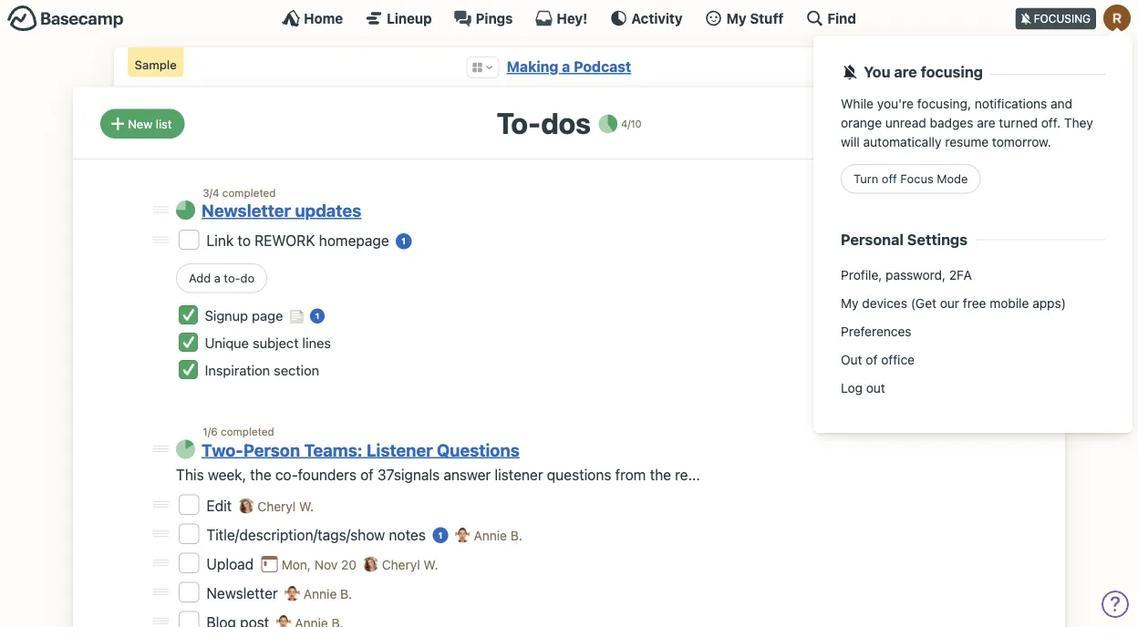 Task type: describe. For each thing, give the bounding box(es) containing it.
cheryl for cheryl w. link to the right
[[382, 557, 420, 573]]

list
[[156, 117, 172, 130]]

focusing
[[921, 63, 984, 81]]

annie for annie b. link associated with topmost annie bryan image
[[304, 587, 337, 602]]

cheryl walters image for left cheryl w. link
[[239, 499, 254, 514]]

annie b. link for topmost annie bryan image
[[304, 587, 352, 602]]

main element
[[0, 0, 1139, 434]]

will
[[841, 134, 860, 149]]

new list
[[128, 117, 172, 130]]

0 vertical spatial are
[[895, 63, 918, 81]]

answer
[[444, 467, 491, 484]]

add a to-do button
[[176, 264, 267, 293]]

signup page link
[[205, 308, 287, 324]]

of inside main element
[[866, 352, 878, 367]]

log
[[841, 381, 863, 396]]

you're
[[878, 96, 914, 111]]

a for add
[[214, 271, 221, 285]]

1 link for signup page
[[310, 309, 325, 324]]

you are focusing
[[864, 63, 984, 81]]

find button
[[806, 9, 857, 27]]

2 the from the left
[[650, 467, 672, 484]]

hey!
[[557, 10, 588, 26]]

teams:
[[304, 440, 363, 461]]

1 horizontal spatial cheryl w.
[[382, 557, 438, 573]]

preferences link
[[832, 318, 1115, 346]]

annie b. for annie b. link related to annie bryan icon
[[474, 528, 523, 543]]

add a to-do
[[189, 271, 255, 285]]

apps)
[[1033, 296, 1067, 311]]

new list link
[[100, 109, 185, 139]]

cheryl for left cheryl w. link
[[258, 499, 296, 514]]

notifications
[[975, 96, 1048, 111]]

week,
[[208, 467, 246, 484]]

1 inside title/description/tags/show notes 1
[[439, 531, 443, 541]]

0 horizontal spatial cheryl w.
[[258, 499, 314, 514]]

to-
[[224, 271, 241, 285]]

view as…
[[921, 117, 973, 130]]

resume
[[946, 134, 989, 149]]

1 link for title/description/tags/show notes
[[433, 528, 449, 544]]

our
[[941, 296, 960, 311]]

focusing,
[[918, 96, 972, 111]]

turned
[[1000, 115, 1039, 130]]

this week, the co-founders of 37signals answer listener questions from the re...
[[176, 467, 701, 484]]

listener
[[367, 440, 433, 461]]

w. for cheryl w. link to the right
[[424, 557, 438, 573]]

and
[[1051, 96, 1073, 111]]

making a podcast
[[507, 58, 632, 75]]

inspiration section
[[205, 363, 320, 379]]

newsletter for newsletter link
[[207, 585, 282, 602]]

out of office
[[841, 352, 915, 367]]

1/6
[[203, 426, 218, 439]]

1 vertical spatial of
[[361, 467, 374, 484]]

newsletter updates link
[[202, 201, 362, 221]]

listener
[[495, 467, 544, 484]]

my for my devices (get our free mobile apps)
[[841, 296, 859, 311]]

title/description/tags/show notes link
[[207, 526, 430, 544]]

annie bryan image
[[455, 528, 471, 543]]

rework
[[255, 232, 315, 249]]

1 horizontal spatial cheryl w. link
[[382, 557, 438, 573]]

while you're focusing, notifications
[[841, 96, 1051, 111]]

personal settings
[[841, 230, 968, 248]]

annie b. for annie b. link associated with topmost annie bryan image
[[304, 587, 352, 602]]

office
[[882, 352, 915, 367]]

settings
[[908, 230, 968, 248]]

founders
[[298, 467, 357, 484]]

as…
[[951, 117, 973, 130]]

questions
[[437, 440, 520, 461]]

are turned off. they will automatically resume tomorrow.
[[841, 115, 1094, 149]]

homepage
[[319, 232, 389, 249]]

devices
[[863, 296, 908, 311]]

breadcrumb element
[[114, 47, 1025, 87]]

inspiration
[[205, 363, 270, 379]]

from
[[616, 467, 646, 484]]

focus
[[901, 172, 934, 186]]

off.
[[1042, 115, 1061, 130]]

w. for left cheryl w. link
[[299, 499, 314, 514]]

sample element
[[128, 47, 184, 77]]

pings button
[[454, 9, 513, 27]]

focusing
[[1035, 12, 1091, 25]]

they
[[1065, 115, 1094, 130]]

upload
[[207, 556, 258, 573]]

you
[[864, 63, 891, 81]]

personal
[[841, 230, 904, 248]]

profile,
[[841, 267, 883, 283]]

(get
[[911, 296, 937, 311]]

pings
[[476, 10, 513, 26]]

signup
[[205, 308, 248, 324]]

questions
[[547, 467, 612, 484]]

completed for newsletter
[[223, 186, 276, 199]]

title/description/tags/show notes 1
[[207, 526, 443, 544]]

tomorrow.
[[993, 134, 1052, 149]]

lineup link
[[365, 9, 432, 27]]

2fa
[[950, 267, 973, 283]]

annie b. link for annie bryan icon
[[474, 528, 523, 543]]

two-person teams: listener questions
[[202, 440, 520, 461]]

section
[[274, 363, 320, 379]]

inspiration section link
[[205, 363, 320, 379]]

out
[[867, 381, 886, 396]]

profile, password, 2fa link
[[832, 261, 1115, 289]]

turn off focus mode button
[[841, 164, 981, 194]]

0 vertical spatial b.
[[511, 528, 523, 543]]

switch accounts image
[[7, 5, 124, 33]]



Task type: vqa. For each thing, say whether or not it's contained in the screenshot.
Title/Description/Tags/Show Notes link
yes



Task type: locate. For each thing, give the bounding box(es) containing it.
0 horizontal spatial cheryl walters image
[[239, 499, 254, 514]]

1 vertical spatial b.
[[341, 587, 352, 602]]

1 vertical spatial 1 link
[[310, 309, 325, 324]]

0 vertical spatial 1
[[402, 236, 406, 246]]

annie bryan image
[[285, 586, 300, 602], [276, 616, 292, 628]]

the
[[250, 467, 272, 484], [650, 467, 672, 484]]

1 horizontal spatial of
[[866, 352, 878, 367]]

unique subject lines link
[[205, 335, 331, 351]]

and orange unread badges
[[841, 96, 1073, 130]]

annie for annie b. link related to annie bryan icon
[[474, 528, 507, 543]]

annie b. down nov
[[304, 587, 352, 602]]

mon, nov 20 link
[[261, 557, 357, 573]]

newsletter for newsletter updates
[[202, 201, 291, 221]]

0 vertical spatial a
[[562, 58, 571, 75]]

0 vertical spatial annie b.
[[474, 528, 523, 543]]

cheryl
[[258, 499, 296, 514], [382, 557, 420, 573]]

w. down notes
[[424, 557, 438, 573]]

1/6 completed link
[[203, 426, 274, 439]]

cheryl walters image right 20
[[363, 557, 379, 573]]

cheryl w. up title/description/tags/show at bottom left
[[258, 499, 314, 514]]

1 horizontal spatial annie b.
[[474, 528, 523, 543]]

lines
[[303, 335, 331, 351]]

stuff
[[750, 10, 784, 26]]

1 horizontal spatial annie b. link
[[474, 528, 523, 543]]

0 horizontal spatial annie
[[304, 587, 337, 602]]

my stuff button
[[705, 9, 784, 27]]

1 inside link to rework homepage 1
[[402, 236, 406, 246]]

0 horizontal spatial my
[[727, 10, 747, 26]]

1 the from the left
[[250, 467, 272, 484]]

0 vertical spatial newsletter
[[202, 201, 291, 221]]

hey! button
[[535, 9, 588, 27]]

2 horizontal spatial 1 link
[[433, 528, 449, 544]]

0 horizontal spatial a
[[214, 271, 221, 285]]

mon,
[[282, 557, 311, 573]]

a left to-
[[214, 271, 221, 285]]

page
[[252, 308, 283, 324]]

0 horizontal spatial are
[[895, 63, 918, 81]]

my
[[727, 10, 747, 26], [841, 296, 859, 311]]

completed up person
[[221, 426, 274, 439]]

cheryl walters image for cheryl w. link to the right
[[363, 557, 379, 573]]

my left stuff
[[727, 10, 747, 26]]

cheryl w. link down notes
[[382, 557, 438, 573]]

newsletter updates
[[202, 201, 362, 221]]

0 vertical spatial of
[[866, 352, 878, 367]]

0 vertical spatial cheryl walters image
[[239, 499, 254, 514]]

1 vertical spatial cheryl walters image
[[363, 557, 379, 573]]

this
[[176, 467, 204, 484]]

0 vertical spatial 1 link
[[396, 233, 412, 250]]

a for making
[[562, 58, 571, 75]]

edit link
[[207, 497, 236, 515]]

unique subject lines
[[205, 335, 331, 351]]

out
[[841, 352, 863, 367]]

activity
[[632, 10, 683, 26]]

newsletter link
[[207, 585, 282, 602]]

1 horizontal spatial annie
[[474, 528, 507, 543]]

1 horizontal spatial b.
[[511, 528, 523, 543]]

0 horizontal spatial cheryl
[[258, 499, 296, 514]]

upload link
[[207, 556, 258, 573]]

to-dos
[[497, 105, 591, 140]]

the left 're...' on the bottom right
[[650, 467, 672, 484]]

newsletter down '3/4 completed' link at left top
[[202, 201, 291, 221]]

1 left annie bryan icon
[[439, 531, 443, 541]]

my inside popup button
[[727, 10, 747, 26]]

ruby image
[[1104, 5, 1132, 32]]

0 horizontal spatial b.
[[341, 587, 352, 602]]

1 vertical spatial cheryl w. link
[[382, 557, 438, 573]]

b. down 20
[[341, 587, 352, 602]]

title/description/tags/show
[[207, 526, 385, 544]]

0 vertical spatial cheryl w.
[[258, 499, 314, 514]]

0 horizontal spatial annie b. link
[[304, 587, 352, 602]]

1 horizontal spatial are
[[978, 115, 996, 130]]

0 horizontal spatial 1
[[315, 312, 320, 321]]

0 vertical spatial w.
[[299, 499, 314, 514]]

20
[[341, 557, 357, 573]]

1 vertical spatial completed
[[221, 426, 274, 439]]

free
[[964, 296, 987, 311]]

sample
[[135, 58, 177, 71]]

1 vertical spatial 1
[[315, 312, 320, 321]]

0 vertical spatial annie
[[474, 528, 507, 543]]

1 horizontal spatial 1
[[402, 236, 406, 246]]

newsletter down upload
[[207, 585, 282, 602]]

cheryl w. link
[[258, 499, 314, 514], [382, 557, 438, 573]]

to
[[238, 232, 251, 249]]

mon, nov 20
[[282, 557, 357, 573]]

cheryl down co-
[[258, 499, 296, 514]]

person
[[244, 440, 300, 461]]

1 link up lines
[[310, 309, 325, 324]]

3/4 completed
[[203, 186, 276, 199]]

0 horizontal spatial cheryl w. link
[[258, 499, 314, 514]]

cheryl w. link up title/description/tags/show at bottom left
[[258, 499, 314, 514]]

1 vertical spatial annie
[[304, 587, 337, 602]]

1 link for link to rework homepage
[[396, 233, 412, 250]]

annie bryan image down newsletter link
[[276, 616, 292, 628]]

1 inside 1 link
[[315, 312, 320, 321]]

podcast
[[574, 58, 632, 75]]

cheryl walters image
[[239, 499, 254, 514], [363, 557, 379, 573]]

new
[[128, 117, 153, 130]]

annie b. link right annie bryan icon
[[474, 528, 523, 543]]

view as… button
[[908, 109, 997, 139]]

annie right annie bryan icon
[[474, 528, 507, 543]]

b. right annie bryan icon
[[511, 528, 523, 543]]

1 horizontal spatial the
[[650, 467, 672, 484]]

my down profile,
[[841, 296, 859, 311]]

annie bryan image down the mon,
[[285, 586, 300, 602]]

a right making on the top of the page
[[562, 58, 571, 75]]

0 vertical spatial annie b. link
[[474, 528, 523, 543]]

mode
[[937, 172, 969, 186]]

of down two-person teams: listener questions 'link'
[[361, 467, 374, 484]]

w.
[[299, 499, 314, 514], [424, 557, 438, 573]]

subject
[[253, 335, 299, 351]]

1 horizontal spatial cheryl walters image
[[363, 557, 379, 573]]

of
[[866, 352, 878, 367], [361, 467, 374, 484]]

1 horizontal spatial w.
[[424, 557, 438, 573]]

two-
[[202, 440, 244, 461]]

1 vertical spatial annie bryan image
[[276, 616, 292, 628]]

re...
[[676, 467, 701, 484]]

turn off focus mode
[[854, 172, 969, 186]]

annie b. link down nov
[[304, 587, 352, 602]]

0 vertical spatial cheryl
[[258, 499, 296, 514]]

link
[[207, 232, 234, 249]]

cheryl w. down notes
[[382, 557, 438, 573]]

1 vertical spatial annie b.
[[304, 587, 352, 602]]

1 link
[[396, 233, 412, 250], [310, 309, 325, 324], [433, 528, 449, 544]]

1 vertical spatial are
[[978, 115, 996, 130]]

a inside button
[[214, 271, 221, 285]]

signup page
[[205, 308, 287, 324]]

w. up title/description/tags/show at bottom left
[[299, 499, 314, 514]]

1 vertical spatial annie b. link
[[304, 587, 352, 602]]

1 link left annie bryan icon
[[433, 528, 449, 544]]

37signals
[[378, 467, 440, 484]]

completed up 'newsletter updates' link
[[223, 186, 276, 199]]

0 vertical spatial completed
[[223, 186, 276, 199]]

2 horizontal spatial 1
[[439, 531, 443, 541]]

are inside are turned off. they will automatically resume tomorrow.
[[978, 115, 996, 130]]

0 horizontal spatial w.
[[299, 499, 314, 514]]

the left co-
[[250, 467, 272, 484]]

co-
[[275, 467, 298, 484]]

completed for two-
[[221, 426, 274, 439]]

1 vertical spatial cheryl
[[382, 557, 420, 573]]

1 up lines
[[315, 312, 320, 321]]

two-person teams: listener questions link
[[202, 440, 520, 461]]

are right you
[[895, 63, 918, 81]]

1 right the homepage
[[402, 236, 406, 246]]

b.
[[511, 528, 523, 543], [341, 587, 352, 602]]

badges
[[930, 115, 974, 130]]

cheryl w.
[[258, 499, 314, 514], [382, 557, 438, 573]]

cheryl down notes
[[382, 557, 420, 573]]

cheryl walters image right edit at the left of page
[[239, 499, 254, 514]]

2 vertical spatial 1
[[439, 531, 443, 541]]

completed
[[223, 186, 276, 199], [221, 426, 274, 439]]

focusing button
[[1016, 0, 1139, 36]]

orange
[[841, 115, 883, 130]]

1 vertical spatial a
[[214, 271, 221, 285]]

are right as…
[[978, 115, 996, 130]]

1/6 completed
[[203, 426, 274, 439]]

to-
[[497, 105, 541, 140]]

1 horizontal spatial 1 link
[[396, 233, 412, 250]]

0 horizontal spatial the
[[250, 467, 272, 484]]

annie down mon, nov 20
[[304, 587, 337, 602]]

1 horizontal spatial my
[[841, 296, 859, 311]]

dos
[[541, 105, 591, 140]]

0 vertical spatial my
[[727, 10, 747, 26]]

0 vertical spatial cheryl w. link
[[258, 499, 314, 514]]

making a podcast link
[[507, 58, 632, 75]]

unique
[[205, 335, 249, 351]]

1 vertical spatial w.
[[424, 557, 438, 573]]

annie b. right annie bryan icon
[[474, 528, 523, 543]]

1 vertical spatial my
[[841, 296, 859, 311]]

3/4 completed link
[[203, 186, 276, 199]]

are
[[895, 63, 918, 81], [978, 115, 996, 130]]

1 horizontal spatial a
[[562, 58, 571, 75]]

2 vertical spatial 1 link
[[433, 528, 449, 544]]

0 horizontal spatial annie b.
[[304, 587, 352, 602]]

edit
[[207, 497, 236, 515]]

automatically
[[864, 134, 942, 149]]

my for my stuff
[[727, 10, 747, 26]]

1
[[402, 236, 406, 246], [315, 312, 320, 321], [439, 531, 443, 541]]

0 vertical spatial annie bryan image
[[285, 586, 300, 602]]

of right out at the right bottom of the page
[[866, 352, 878, 367]]

1 link right the homepage
[[396, 233, 412, 250]]

1 vertical spatial cheryl w.
[[382, 557, 438, 573]]

0 horizontal spatial 1 link
[[310, 309, 325, 324]]

home
[[304, 10, 343, 26]]

unread
[[886, 115, 927, 130]]

0 horizontal spatial of
[[361, 467, 374, 484]]

1 vertical spatial newsletter
[[207, 585, 282, 602]]

1 horizontal spatial cheryl
[[382, 557, 420, 573]]

3/4
[[203, 186, 220, 199]]

find
[[828, 10, 857, 26]]



